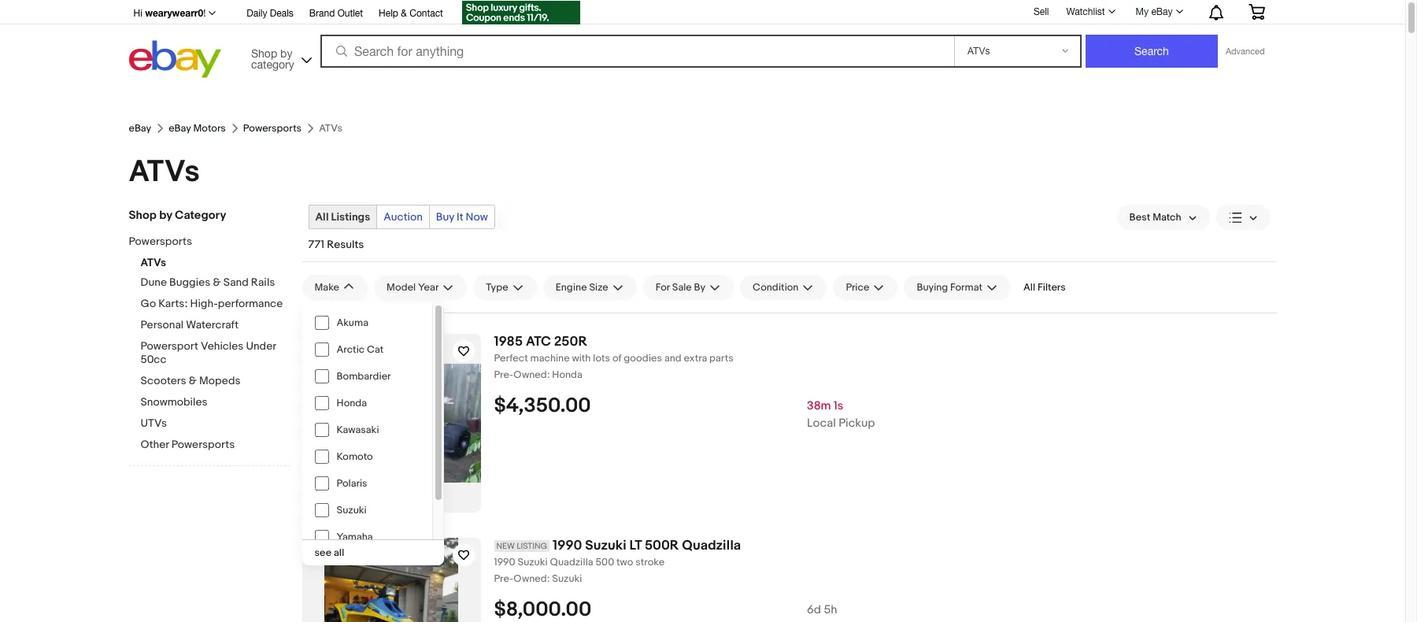 Task type: locate. For each thing, give the bounding box(es) containing it.
honda up kawasaki
[[337, 397, 367, 410]]

pre-
[[494, 368, 514, 381], [494, 572, 514, 585]]

1985 atc 250r image
[[302, 364, 481, 482]]

category
[[175, 208, 226, 223]]

deals
[[270, 8, 294, 19]]

owned inside new listing 1990 suzuki lt 500r quadzilla 1990 suzuki quadzilla 500 two stroke pre-owned : suzuki
[[514, 572, 547, 585]]

powersports down utvs link
[[171, 438, 235, 451]]

1 horizontal spatial ebay
[[169, 122, 191, 135]]

1 : from the top
[[547, 368, 550, 381]]

1 horizontal spatial &
[[213, 276, 221, 289]]

my
[[1136, 6, 1149, 17]]

0 vertical spatial honda
[[552, 368, 583, 381]]

atvs inside powersports atvs dune buggies & sand rails go karts: high-performance personal watercraft powersport vehicles under 50cc scooters & mopeds snowmobiles utvs other powersports
[[141, 256, 166, 269]]

0 vertical spatial :
[[547, 368, 550, 381]]

1 horizontal spatial all
[[1024, 281, 1036, 294]]

with
[[572, 352, 591, 365]]

2 owned from the top
[[514, 572, 547, 585]]

500r
[[645, 538, 679, 554]]

owned inside 1985 atc 250r perfect machine with lots of goodies and extra parts pre-owned : honda
[[514, 368, 547, 381]]

1 vertical spatial :
[[547, 572, 550, 585]]

motors
[[193, 122, 226, 135]]

& left mopeds
[[189, 374, 197, 388]]

None submit
[[1086, 35, 1218, 68]]

0 vertical spatial owned
[[514, 368, 547, 381]]

1 vertical spatial &
[[213, 276, 221, 289]]

mopeds
[[199, 374, 241, 388]]

2 pre- from the top
[[494, 572, 514, 585]]

all left filters
[[1024, 281, 1036, 294]]

1 vertical spatial owned
[[514, 572, 547, 585]]

1 vertical spatial powersports
[[129, 235, 192, 248]]

1 horizontal spatial honda
[[552, 368, 583, 381]]

quadzilla
[[682, 538, 741, 554], [550, 556, 594, 569]]

& left sand
[[213, 276, 221, 289]]

polaris
[[337, 477, 368, 490]]

kawasaki link
[[302, 417, 432, 443]]

owned
[[514, 368, 547, 381], [514, 572, 547, 585]]

0 horizontal spatial quadzilla
[[550, 556, 594, 569]]

scooters & mopeds link
[[141, 374, 290, 389]]

yamaha
[[337, 531, 373, 543]]

powersports down by
[[129, 235, 192, 248]]

other powersports link
[[141, 438, 290, 453]]

help & contact
[[379, 8, 443, 19]]

quadzilla left 500
[[550, 556, 594, 569]]

now
[[466, 210, 488, 224]]

sell link
[[1027, 6, 1057, 17]]

personal watercraft link
[[141, 318, 290, 333]]

& right help
[[401, 8, 407, 19]]

0 horizontal spatial all
[[315, 210, 329, 224]]

advanced link
[[1218, 35, 1273, 67]]

bombardier link
[[302, 363, 432, 390]]

powersports
[[243, 122, 302, 135], [129, 235, 192, 248], [171, 438, 235, 451]]

1 vertical spatial all
[[1024, 281, 1036, 294]]

utvs link
[[141, 417, 290, 432]]

advanced
[[1226, 46, 1265, 56]]

None text field
[[494, 572, 1277, 586]]

1 vertical spatial 1990
[[494, 556, 516, 569]]

filters
[[1038, 281, 1066, 294]]

1990 down new
[[494, 556, 516, 569]]

powersports link
[[243, 122, 302, 135], [129, 235, 278, 250]]

help & contact link
[[379, 6, 443, 23]]

atvs up dune
[[141, 256, 166, 269]]

1990 suzuki lt 500r quadzilla image
[[325, 538, 458, 622]]

none text field containing pre-owned
[[494, 368, 1277, 382]]

pre- down new
[[494, 572, 514, 585]]

ebay motors
[[169, 122, 226, 135]]

1s
[[834, 398, 844, 413]]

1 horizontal spatial 1990
[[553, 538, 582, 554]]

quadzilla right 500r
[[682, 538, 741, 554]]

shop
[[129, 208, 157, 223]]

pre- down perfect
[[494, 368, 514, 381]]

1990 right listing
[[553, 538, 582, 554]]

performance
[[218, 297, 283, 310]]

powersports link right motors
[[243, 122, 302, 135]]

0 horizontal spatial honda
[[337, 397, 367, 410]]

& inside 'link'
[[401, 8, 407, 19]]

2 horizontal spatial ebay
[[1152, 6, 1173, 17]]

contact
[[410, 8, 443, 19]]

ebay
[[1152, 6, 1173, 17], [129, 122, 151, 135], [169, 122, 191, 135]]

ebay left ebay motors at the top of page
[[129, 122, 151, 135]]

atvs up by
[[129, 154, 200, 191]]

owned down perfect
[[514, 368, 547, 381]]

powersports for powersports
[[243, 122, 302, 135]]

: up $8,000.00
[[547, 572, 550, 585]]

results
[[327, 238, 364, 251]]

$4,350.00
[[494, 394, 591, 418]]

771
[[308, 238, 325, 251]]

sell
[[1034, 6, 1050, 17]]

pre- inside 1985 atc 250r perfect machine with lots of goodies and extra parts pre-owned : honda
[[494, 368, 514, 381]]

&
[[401, 8, 407, 19], [213, 276, 221, 289], [189, 374, 197, 388]]

arctic
[[337, 343, 365, 356]]

honda down the with
[[552, 368, 583, 381]]

all up 771
[[315, 210, 329, 224]]

1985 atc 250r link
[[494, 334, 1277, 350]]

suzuki up $8,000.00
[[552, 572, 582, 585]]

honda
[[552, 368, 583, 381], [337, 397, 367, 410]]

2 : from the top
[[547, 572, 550, 585]]

2 vertical spatial powersports
[[171, 438, 235, 451]]

0 horizontal spatial &
[[189, 374, 197, 388]]

ebay inside account navigation
[[1152, 6, 1173, 17]]

0 horizontal spatial 1990
[[494, 556, 516, 569]]

: down machine
[[547, 368, 550, 381]]

0 vertical spatial pre-
[[494, 368, 514, 381]]

0 vertical spatial quadzilla
[[682, 538, 741, 554]]

by
[[159, 208, 172, 223]]

powersports link down category
[[129, 235, 278, 250]]

new listing 1990 suzuki lt 500r quadzilla 1990 suzuki quadzilla 500 two stroke pre-owned : suzuki
[[494, 538, 741, 585]]

None text field
[[494, 368, 1277, 382]]

brand outlet link
[[309, 6, 363, 23]]

powersports atvs dune buggies & sand rails go karts: high-performance personal watercraft powersport vehicles under 50cc scooters & mopeds snowmobiles utvs other powersports
[[129, 235, 283, 451]]

powersports right motors
[[243, 122, 302, 135]]

suzuki
[[337, 504, 367, 517], [585, 538, 627, 554], [518, 556, 548, 569], [552, 572, 582, 585]]

ebay left motors
[[169, 122, 191, 135]]

and
[[665, 352, 682, 365]]

owned down listing
[[514, 572, 547, 585]]

0 vertical spatial powersports
[[243, 122, 302, 135]]

0 horizontal spatial ebay
[[129, 122, 151, 135]]

personal
[[141, 318, 184, 332]]

2 horizontal spatial &
[[401, 8, 407, 19]]

2 vertical spatial &
[[189, 374, 197, 388]]

50cc
[[141, 353, 167, 366]]

atvs
[[129, 154, 200, 191], [141, 256, 166, 269]]

0 vertical spatial all
[[315, 210, 329, 224]]

38m
[[807, 398, 831, 413]]

1 vertical spatial honda
[[337, 397, 367, 410]]

atc
[[526, 334, 551, 350]]

all inside 'button'
[[1024, 281, 1036, 294]]

banner
[[129, 0, 1277, 103]]

two
[[617, 556, 634, 569]]

1 vertical spatial pre-
[[494, 572, 514, 585]]

go
[[141, 297, 156, 310]]

1 pre- from the top
[[494, 368, 514, 381]]

1 vertical spatial quadzilla
[[550, 556, 594, 569]]

auction
[[384, 210, 423, 224]]

under
[[246, 339, 276, 353]]

help
[[379, 8, 399, 19]]

ebay right my
[[1152, 6, 1173, 17]]

all for all listings
[[315, 210, 329, 224]]

akuma
[[337, 317, 369, 329]]

pre- inside new listing 1990 suzuki lt 500r quadzilla 1990 suzuki quadzilla 500 two stroke pre-owned : suzuki
[[494, 572, 514, 585]]

1 owned from the top
[[514, 368, 547, 381]]

daily deals link
[[247, 6, 294, 23]]

500
[[596, 556, 615, 569]]

0 vertical spatial &
[[401, 8, 407, 19]]

see all button
[[302, 540, 444, 566]]

1 vertical spatial atvs
[[141, 256, 166, 269]]

ebay for ebay
[[129, 122, 151, 135]]



Task type: describe. For each thing, give the bounding box(es) containing it.
ebay motors link
[[169, 122, 226, 135]]

Perfect machine with lots of goodies and extra parts text field
[[494, 352, 1277, 365]]

tap to watch item - 1985 atc 250r image
[[453, 340, 475, 362]]

kawasaki
[[337, 424, 379, 436]]

bombardier
[[337, 370, 391, 383]]

all for all filters
[[1024, 281, 1036, 294]]

arctic cat
[[337, 343, 384, 356]]

cat
[[367, 343, 384, 356]]

suzuki up 500
[[585, 538, 627, 554]]

ebay for ebay motors
[[169, 122, 191, 135]]

honda link
[[302, 390, 432, 417]]

scooters
[[141, 374, 186, 388]]

0 vertical spatial 1990
[[553, 538, 582, 554]]

6d 5h
[[807, 602, 838, 617]]

all
[[334, 547, 344, 559]]

1 vertical spatial powersports link
[[129, 235, 278, 250]]

parts
[[710, 352, 734, 365]]

powersports for powersports atvs dune buggies & sand rails go karts: high-performance personal watercraft powersport vehicles under 50cc scooters & mopeds snowmobiles utvs other powersports
[[129, 235, 192, 248]]

yamaha link
[[302, 524, 432, 551]]

: inside 1985 atc 250r perfect machine with lots of goodies and extra parts pre-owned : honda
[[547, 368, 550, 381]]

771 results
[[308, 238, 364, 251]]

listings
[[331, 210, 370, 224]]

0 vertical spatial atvs
[[129, 154, 200, 191]]

high-
[[190, 297, 218, 310]]

pickup
[[839, 416, 875, 431]]

lt
[[630, 538, 642, 554]]

akuma link
[[302, 310, 432, 336]]

dune buggies & sand rails link
[[141, 276, 290, 291]]

get the coupon image
[[462, 1, 580, 24]]

watercraft
[[186, 318, 239, 332]]

account navigation
[[129, 0, 1277, 27]]

buggies
[[169, 276, 211, 289]]

powersport vehicles under 50cc link
[[141, 339, 290, 368]]

6d
[[807, 602, 822, 617]]

250r
[[554, 334, 588, 350]]

listing
[[517, 541, 548, 551]]

stroke
[[636, 556, 665, 569]]

1985
[[494, 334, 523, 350]]

all filters
[[1024, 281, 1066, 294]]

utvs
[[141, 417, 167, 430]]

snowmobiles
[[141, 395, 208, 409]]

1985 atc 250r perfect machine with lots of goodies and extra parts pre-owned : honda
[[494, 334, 734, 381]]

banner containing sell
[[129, 0, 1277, 103]]

vehicles
[[201, 339, 244, 353]]

buy it now
[[436, 210, 488, 224]]

see all
[[315, 547, 344, 559]]

powersport
[[141, 339, 198, 353]]

sand
[[224, 276, 249, 289]]

brand outlet
[[309, 8, 363, 19]]

rails
[[251, 276, 275, 289]]

honda inside 1985 atc 250r perfect machine with lots of goodies and extra parts pre-owned : honda
[[552, 368, 583, 381]]

arctic cat link
[[302, 336, 432, 363]]

of
[[613, 352, 622, 365]]

suzuki down listing
[[518, 556, 548, 569]]

perfect
[[494, 352, 528, 365]]

shop by category
[[129, 208, 226, 223]]

outlet
[[338, 8, 363, 19]]

watchlist
[[1067, 6, 1106, 17]]

5h
[[824, 602, 838, 617]]

komoto link
[[302, 443, 432, 470]]

local
[[807, 416, 836, 431]]

your shopping cart image
[[1248, 4, 1266, 20]]

other
[[141, 438, 169, 451]]

daily deals
[[247, 8, 294, 19]]

1 horizontal spatial quadzilla
[[682, 538, 741, 554]]

all listings
[[315, 210, 370, 224]]

suzuki link
[[302, 497, 432, 524]]

make button
[[302, 275, 368, 300]]

it
[[457, 210, 464, 224]]

1990 Suzuki Quadzilla 500 two stroke text field
[[494, 556, 1277, 569]]

goodies
[[624, 352, 662, 365]]

snowmobiles link
[[141, 395, 290, 410]]

watchlist link
[[1058, 2, 1123, 21]]

komoto
[[337, 451, 373, 463]]

all filters button
[[1018, 275, 1073, 300]]

buy it now link
[[430, 206, 495, 228]]

: inside new listing 1990 suzuki lt 500r quadzilla 1990 suzuki quadzilla 500 two stroke pre-owned : suzuki
[[547, 572, 550, 585]]

lots
[[593, 352, 610, 365]]

polaris link
[[302, 470, 432, 497]]

none text field containing pre-owned
[[494, 572, 1277, 586]]

tap to watch item - 1990 suzuki lt 500r quadzilla image
[[453, 544, 475, 566]]

suzuki down polaris
[[337, 504, 367, 517]]

$8,000.00
[[494, 598, 592, 622]]

buy
[[436, 210, 454, 224]]

all listings link
[[309, 206, 377, 228]]

machine
[[531, 352, 570, 365]]

daily
[[247, 8, 267, 19]]

0 vertical spatial powersports link
[[243, 122, 302, 135]]

ebay link
[[129, 122, 151, 135]]

karts:
[[158, 297, 188, 310]]

brand
[[309, 8, 335, 19]]

dune
[[141, 276, 167, 289]]

see
[[315, 547, 332, 559]]



Task type: vqa. For each thing, say whether or not it's contained in the screenshot.
Polaris link
yes



